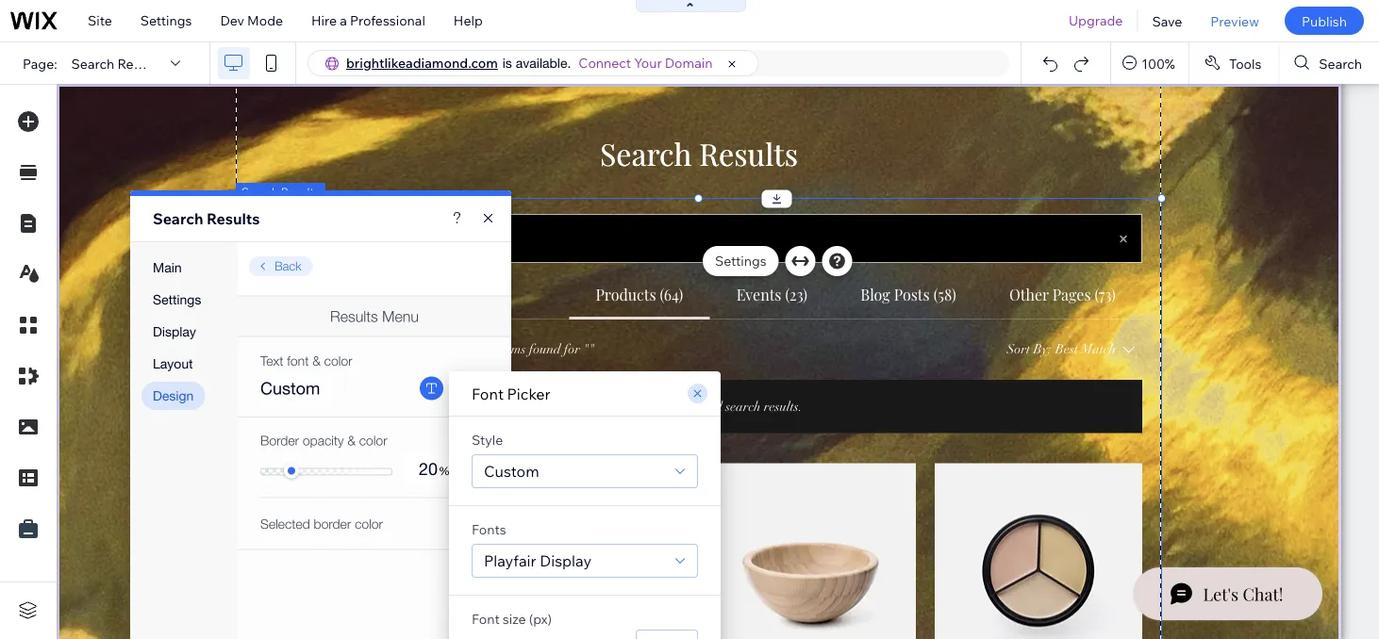 Task type: locate. For each thing, give the bounding box(es) containing it.
playfair display
[[484, 552, 591, 571]]

available.
[[516, 55, 571, 71]]

100%
[[1142, 55, 1175, 71]]

2 horizontal spatial results
[[281, 184, 320, 199]]

search button
[[1279, 42, 1379, 84]]

1 horizontal spatial results
[[207, 209, 260, 228]]

picker
[[507, 384, 550, 403]]

0 horizontal spatial settings
[[140, 12, 192, 29]]

settings
[[140, 12, 192, 29], [715, 253, 767, 269]]

1 vertical spatial font
[[472, 611, 500, 628]]

0 vertical spatial font
[[472, 384, 504, 403]]

publish button
[[1285, 7, 1364, 35]]

font picker
[[472, 384, 550, 403]]

domain
[[665, 55, 713, 71]]

brightlikeadiamond.com
[[346, 55, 498, 71]]

a
[[340, 12, 347, 29]]

font
[[472, 384, 504, 403], [472, 611, 500, 628]]

is available. connect your domain
[[503, 55, 713, 71]]

your
[[634, 55, 662, 71]]

fonts
[[472, 522, 506, 538]]

font size (px)
[[472, 611, 552, 628]]

site
[[88, 12, 112, 29]]

0 vertical spatial results
[[117, 55, 163, 71]]

preview button
[[1196, 0, 1273, 42]]

tools button
[[1189, 42, 1278, 84]]

2 font from the top
[[472, 611, 500, 628]]

1 vertical spatial settings
[[715, 253, 767, 269]]

help
[[454, 12, 483, 29]]

search results
[[71, 55, 163, 71], [241, 184, 320, 199], [153, 209, 260, 228]]

0 vertical spatial settings
[[140, 12, 192, 29]]

save button
[[1138, 0, 1196, 42]]

playfair
[[484, 552, 536, 571]]

mode
[[247, 12, 283, 29]]

search
[[71, 55, 114, 71], [1319, 55, 1362, 71], [241, 184, 278, 199], [153, 209, 203, 228]]

font left picker
[[472, 384, 504, 403]]

font left "size"
[[472, 611, 500, 628]]

1 horizontal spatial settings
[[715, 253, 767, 269]]

1 font from the top
[[472, 384, 504, 403]]

search inside "button"
[[1319, 55, 1362, 71]]

connect
[[579, 55, 631, 71]]

save
[[1152, 12, 1182, 29]]

0 vertical spatial search results
[[71, 55, 163, 71]]

results
[[117, 55, 163, 71], [281, 184, 320, 199], [207, 209, 260, 228]]

2 vertical spatial results
[[207, 209, 260, 228]]

font for font picker
[[472, 384, 504, 403]]

1 vertical spatial results
[[281, 184, 320, 199]]



Task type: vqa. For each thing, say whether or not it's contained in the screenshot.
left Settings
yes



Task type: describe. For each thing, give the bounding box(es) containing it.
style
[[472, 432, 503, 449]]

hire a professional
[[311, 12, 425, 29]]

tools
[[1229, 55, 1261, 71]]

size
[[503, 611, 526, 628]]

2 vertical spatial search results
[[153, 209, 260, 228]]

preview
[[1211, 12, 1259, 29]]

publish
[[1302, 12, 1347, 29]]

0 horizontal spatial results
[[117, 55, 163, 71]]

hire
[[311, 12, 337, 29]]

dev mode
[[220, 12, 283, 29]]

dev
[[220, 12, 244, 29]]

1 vertical spatial search results
[[241, 184, 320, 199]]

display
[[540, 552, 591, 571]]

upgrade
[[1069, 12, 1123, 29]]

is
[[503, 55, 512, 71]]

professional
[[350, 12, 425, 29]]

font for font size (px)
[[472, 611, 500, 628]]

custom
[[484, 462, 539, 481]]

(px)
[[529, 611, 552, 628]]

100% button
[[1111, 42, 1188, 84]]



